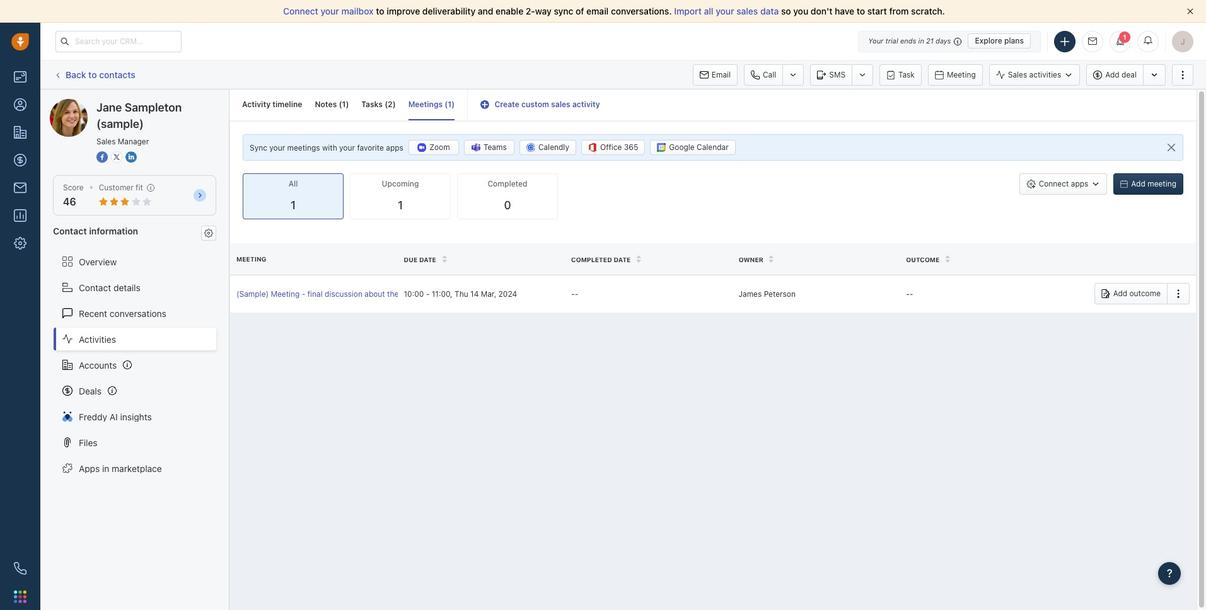Task type: describe. For each thing, give the bounding box(es) containing it.
sync
[[554, 6, 573, 16]]

days
[[936, 37, 951, 45]]

( for meetings
[[445, 100, 448, 109]]

0
[[504, 198, 511, 212]]

teams
[[484, 143, 507, 152]]

add deal button
[[1087, 64, 1143, 85]]

outcome
[[906, 256, 940, 263]]

your left mailbox
[[321, 6, 339, 16]]

46 button
[[63, 196, 76, 208]]

contact for contact details
[[79, 282, 111, 293]]

recent conversations
[[79, 308, 166, 319]]

1 right notes
[[342, 100, 346, 109]]

scratch.
[[911, 6, 945, 16]]

sync
[[250, 143, 267, 152]]

sampleton for jane sampleton (sample)
[[97, 98, 140, 109]]

contact for contact information
[[53, 226, 87, 237]]

meeting
[[1148, 179, 1177, 189]]

information
[[89, 226, 138, 237]]

add for add meeting
[[1131, 179, 1146, 189]]

add for add outcome
[[1113, 289, 1127, 298]]

fit
[[136, 183, 143, 192]]

mng settings image
[[204, 229, 213, 238]]

owner
[[739, 256, 763, 263]]

custom
[[521, 100, 549, 109]]

0 horizontal spatial sales
[[551, 100, 570, 109]]

calendly
[[538, 143, 569, 152]]

mar,
[[481, 289, 496, 299]]

21
[[926, 37, 934, 45]]

(sample) meeting - final discussion about the deal link
[[236, 289, 416, 299]]

favorite
[[357, 143, 384, 152]]

jane sampleton (sample) sales manager
[[96, 101, 182, 146]]

office
[[600, 143, 622, 152]]

files
[[79, 437, 97, 448]]

sales inside jane sampleton (sample) sales manager
[[96, 137, 116, 146]]

5 - from the left
[[906, 289, 910, 299]]

1 right meetings
[[448, 100, 452, 109]]

0 vertical spatial apps
[[386, 143, 403, 152]]

back to contacts link
[[53, 65, 136, 85]]

manager
[[118, 137, 149, 146]]

sms
[[829, 70, 846, 79]]

connect your mailbox to improve deliverability and enable 2-way sync of email conversations. import all your sales data so you don't have to start from scratch.
[[283, 6, 945, 16]]

accounts
[[79, 360, 117, 370]]

phone element
[[8, 556, 33, 581]]

apps
[[79, 463, 100, 474]]

your right sync
[[269, 143, 285, 152]]

connect your mailbox link
[[283, 6, 376, 16]]

back
[[66, 69, 86, 80]]

your right the with
[[339, 143, 355, 152]]

10:00 - 11:00, thu 14 mar, 2024
[[404, 289, 517, 299]]

2-
[[526, 6, 535, 16]]

4 - from the left
[[575, 289, 578, 299]]

(sample) for jane sampleton (sample) sales manager
[[96, 117, 144, 131]]

office 365
[[600, 143, 638, 152]]

activities
[[1029, 70, 1061, 79]]

email button
[[693, 64, 738, 85]]

back to contacts
[[66, 69, 135, 80]]

have
[[835, 6, 854, 16]]

peterson
[[764, 289, 796, 299]]

apps in marketplace
[[79, 463, 162, 474]]

connect for connect apps
[[1039, 179, 1069, 189]]

) for tasks ( 2 )
[[393, 100, 396, 109]]

2 -- from the left
[[906, 289, 913, 299]]

ai
[[110, 411, 118, 422]]

timeline
[[273, 100, 302, 109]]

so
[[781, 6, 791, 16]]

customer
[[99, 183, 134, 192]]

call
[[763, 70, 776, 79]]

1 vertical spatial deal
[[401, 289, 416, 299]]

close image
[[1187, 8, 1194, 15]]

improve
[[387, 6, 420, 16]]

score
[[63, 183, 84, 192]]

ends
[[900, 37, 916, 45]]

notes
[[315, 100, 337, 109]]

contacts
[[99, 69, 135, 80]]

tasks
[[362, 100, 383, 109]]

don't
[[811, 6, 833, 16]]

6 - from the left
[[910, 289, 913, 299]]

jane for jane sampleton (sample)
[[75, 98, 94, 109]]

) for meetings ( 1 )
[[452, 100, 455, 109]]

discussion
[[325, 289, 362, 299]]

calendly button
[[519, 140, 576, 155]]

mailbox
[[341, 6, 374, 16]]

1 horizontal spatial sales
[[1008, 70, 1027, 79]]

your trial ends in 21 days
[[868, 37, 951, 45]]

deliverability
[[422, 6, 476, 16]]

1 horizontal spatial apps
[[1071, 179, 1088, 189]]

freddy ai insights
[[79, 411, 152, 422]]

email
[[586, 6, 609, 16]]

phone image
[[14, 562, 26, 575]]

(sample) for jane sampleton (sample)
[[143, 98, 179, 109]]

11:00,
[[432, 289, 452, 299]]

add outcome button
[[1094, 283, 1167, 305]]

import all your sales data link
[[674, 6, 781, 16]]

3 - from the left
[[571, 289, 575, 299]]

insights
[[120, 411, 152, 422]]

from
[[889, 6, 909, 16]]

46
[[63, 196, 76, 208]]

2 vertical spatial meeting
[[271, 289, 300, 299]]

(sample)
[[236, 289, 269, 299]]

1 link
[[1110, 31, 1131, 52]]

the
[[387, 289, 399, 299]]

add outcome
[[1113, 289, 1161, 298]]

data
[[760, 6, 779, 16]]

meeting inside button
[[947, 70, 976, 79]]

1 down upcoming
[[398, 198, 403, 212]]



Task type: vqa. For each thing, say whether or not it's contained in the screenshot.
connect to the right
yes



Task type: locate. For each thing, give the bounding box(es) containing it.
sync your meetings with your favorite apps
[[250, 143, 403, 152]]

0 horizontal spatial --
[[571, 289, 578, 299]]

3 ( from the left
[[445, 100, 448, 109]]

0 vertical spatial sales
[[1008, 70, 1027, 79]]

notes ( 1 )
[[315, 100, 349, 109]]

jane
[[75, 98, 94, 109], [96, 101, 122, 114]]

sales activities
[[1008, 70, 1061, 79]]

jane down back
[[75, 98, 94, 109]]

contact down 46 button
[[53, 226, 87, 237]]

0 horizontal spatial (
[[339, 100, 342, 109]]

0 horizontal spatial deal
[[401, 289, 416, 299]]

add for add deal
[[1105, 70, 1120, 79]]

all
[[289, 179, 298, 188]]

start
[[867, 6, 887, 16]]

2 date from the left
[[614, 256, 631, 263]]

3 ) from the left
[[452, 100, 455, 109]]

0 horizontal spatial completed
[[488, 179, 527, 188]]

add left meeting
[[1131, 179, 1146, 189]]

( right meetings
[[445, 100, 448, 109]]

sms button
[[810, 64, 852, 85]]

1 horizontal spatial (
[[385, 100, 388, 109]]

1 vertical spatial connect
[[1039, 179, 1069, 189]]

calendar
[[697, 143, 729, 152]]

) for notes ( 1 )
[[346, 100, 349, 109]]

sampleton for jane sampleton (sample) sales manager
[[125, 101, 182, 114]]

sales left manager
[[96, 137, 116, 146]]

1 down all
[[291, 198, 296, 212]]

plans
[[1004, 36, 1024, 45]]

deals
[[79, 386, 102, 396]]

0 horizontal spatial apps
[[386, 143, 403, 152]]

0 vertical spatial contact
[[53, 226, 87, 237]]

0 horizontal spatial to
[[88, 69, 97, 80]]

sales
[[1008, 70, 1027, 79], [96, 137, 116, 146]]

to right back
[[88, 69, 97, 80]]

jane sampleton (sample)
[[75, 98, 179, 109]]

date
[[419, 256, 436, 263], [614, 256, 631, 263]]

conversations
[[110, 308, 166, 319]]

sampleton up manager
[[125, 101, 182, 114]]

jane down contacts
[[96, 101, 122, 114]]

14
[[470, 289, 479, 299]]

2 horizontal spatial to
[[857, 6, 865, 16]]

task button
[[880, 64, 922, 85]]

to
[[376, 6, 384, 16], [857, 6, 865, 16], [88, 69, 97, 80]]

activities
[[79, 334, 116, 345]]

2 ( from the left
[[385, 100, 388, 109]]

upcoming
[[382, 179, 419, 188]]

score 46
[[63, 183, 84, 208]]

activity
[[242, 100, 271, 109]]

1 vertical spatial completed
[[571, 256, 612, 263]]

add meeting button
[[1114, 173, 1183, 195]]

details
[[114, 282, 140, 293]]

-
[[302, 289, 305, 299], [426, 289, 430, 299], [571, 289, 575, 299], [575, 289, 578, 299], [906, 289, 910, 299], [910, 289, 913, 299]]

0 horizontal spatial date
[[419, 256, 436, 263]]

Search your CRM... text field
[[55, 31, 182, 52]]

and
[[478, 6, 493, 16]]

completed for completed
[[488, 179, 527, 188]]

sampleton inside jane sampleton (sample) sales manager
[[125, 101, 182, 114]]

1 vertical spatial (sample)
[[96, 117, 144, 131]]

0 horizontal spatial jane
[[75, 98, 94, 109]]

date for completed date
[[614, 256, 631, 263]]

deal down 1 link
[[1122, 70, 1137, 79]]

google
[[669, 143, 695, 152]]

meeting up "(sample)"
[[236, 256, 266, 263]]

1 horizontal spatial jane
[[96, 101, 122, 114]]

date for due date
[[419, 256, 436, 263]]

meeting
[[947, 70, 976, 79], [236, 256, 266, 263], [271, 289, 300, 299]]

deal
[[1122, 70, 1137, 79], [401, 289, 416, 299]]

1 horizontal spatial completed
[[571, 256, 612, 263]]

(sample) down the jane sampleton (sample)
[[96, 117, 144, 131]]

) right tasks
[[393, 100, 396, 109]]

1 horizontal spatial sales
[[737, 6, 758, 16]]

1 vertical spatial sales
[[96, 137, 116, 146]]

create custom sales activity
[[495, 100, 600, 109]]

1 vertical spatial add
[[1131, 179, 1146, 189]]

call button
[[744, 64, 783, 85]]

contact information
[[53, 226, 138, 237]]

0 horizontal spatial in
[[102, 463, 109, 474]]

sampleton
[[97, 98, 140, 109], [125, 101, 182, 114]]

( right notes
[[339, 100, 342, 109]]

contact up the recent
[[79, 282, 111, 293]]

0 vertical spatial add
[[1105, 70, 1120, 79]]

completed for completed date
[[571, 256, 612, 263]]

marketplace
[[112, 463, 162, 474]]

0 vertical spatial (sample)
[[143, 98, 179, 109]]

all
[[704, 6, 713, 16]]

due
[[404, 256, 418, 263]]

sales left the activity
[[551, 100, 570, 109]]

enable
[[496, 6, 524, 16]]

0 horizontal spatial connect
[[283, 6, 318, 16]]

1 vertical spatial apps
[[1071, 179, 1088, 189]]

1 horizontal spatial --
[[906, 289, 913, 299]]

activity timeline
[[242, 100, 302, 109]]

0 vertical spatial meeting
[[947, 70, 976, 79]]

activity
[[572, 100, 600, 109]]

1 vertical spatial in
[[102, 463, 109, 474]]

-- down completed date
[[571, 289, 578, 299]]

add meeting
[[1131, 179, 1177, 189]]

(
[[339, 100, 342, 109], [385, 100, 388, 109], [445, 100, 448, 109]]

1 vertical spatial contact
[[79, 282, 111, 293]]

meeting left final
[[271, 289, 300, 299]]

tasks ( 2 )
[[362, 100, 396, 109]]

0 vertical spatial in
[[918, 37, 924, 45]]

add down 1 link
[[1105, 70, 1120, 79]]

1 horizontal spatial in
[[918, 37, 924, 45]]

2 - from the left
[[426, 289, 430, 299]]

0 horizontal spatial meeting
[[236, 256, 266, 263]]

1 vertical spatial sales
[[551, 100, 570, 109]]

your
[[868, 37, 884, 45]]

contact
[[53, 226, 87, 237], [79, 282, 111, 293]]

( for notes
[[339, 100, 342, 109]]

-- down outcome at the right top of the page
[[906, 289, 913, 299]]

) right meetings
[[452, 100, 455, 109]]

to left start
[[857, 6, 865, 16]]

sales left data
[[737, 6, 758, 16]]

james
[[739, 289, 762, 299]]

sampleton down contacts
[[97, 98, 140, 109]]

0 vertical spatial deal
[[1122, 70, 1137, 79]]

email
[[712, 70, 731, 79]]

) right notes
[[346, 100, 349, 109]]

1 - from the left
[[302, 289, 305, 299]]

(sample) inside jane sampleton (sample) sales manager
[[96, 117, 144, 131]]

james peterson
[[739, 289, 796, 299]]

2
[[388, 100, 393, 109]]

2 vertical spatial add
[[1113, 289, 1127, 298]]

with
[[322, 143, 337, 152]]

1 horizontal spatial )
[[393, 100, 396, 109]]

meetings
[[287, 143, 320, 152]]

( right tasks
[[385, 100, 388, 109]]

2 ) from the left
[[393, 100, 396, 109]]

deal right the
[[401, 289, 416, 299]]

your right 'all'
[[716, 6, 734, 16]]

2 horizontal spatial meeting
[[947, 70, 976, 79]]

2 horizontal spatial (
[[445, 100, 448, 109]]

final
[[308, 289, 323, 299]]

0 vertical spatial completed
[[488, 179, 527, 188]]

customer fit
[[99, 183, 143, 192]]

meetings
[[408, 100, 443, 109]]

you
[[793, 6, 808, 16]]

way
[[535, 6, 552, 16]]

2 horizontal spatial )
[[452, 100, 455, 109]]

contact details
[[79, 282, 140, 293]]

in left 21
[[918, 37, 924, 45]]

connect for connect your mailbox to improve deliverability and enable 2-way sync of email conversations. import all your sales data so you don't have to start from scratch.
[[283, 6, 318, 16]]

0 vertical spatial connect
[[283, 6, 318, 16]]

send email image
[[1088, 37, 1097, 46]]

1 horizontal spatial date
[[614, 256, 631, 263]]

10:00
[[404, 289, 424, 299]]

1 ( from the left
[[339, 100, 342, 109]]

1 horizontal spatial to
[[376, 6, 384, 16]]

in right apps
[[102, 463, 109, 474]]

freddy
[[79, 411, 107, 422]]

1 ) from the left
[[346, 100, 349, 109]]

explore plans
[[975, 36, 1024, 45]]

to right mailbox
[[376, 6, 384, 16]]

zoom
[[429, 143, 450, 152]]

outcome
[[1130, 289, 1161, 298]]

365
[[624, 143, 638, 152]]

1 vertical spatial meeting
[[236, 256, 266, 263]]

overview
[[79, 256, 117, 267]]

deal inside button
[[1122, 70, 1137, 79]]

1 horizontal spatial deal
[[1122, 70, 1137, 79]]

0 vertical spatial sales
[[737, 6, 758, 16]]

add inside 'button'
[[1113, 289, 1127, 298]]

1 -- from the left
[[571, 289, 578, 299]]

add deal
[[1105, 70, 1137, 79]]

1 horizontal spatial connect
[[1039, 179, 1069, 189]]

( for tasks
[[385, 100, 388, 109]]

1 right the send email image
[[1123, 33, 1127, 41]]

about
[[365, 289, 385, 299]]

1 horizontal spatial meeting
[[271, 289, 300, 299]]

0 horizontal spatial sales
[[96, 137, 116, 146]]

sales left activities
[[1008, 70, 1027, 79]]

recent
[[79, 308, 107, 319]]

1 date from the left
[[419, 256, 436, 263]]

google calendar button
[[650, 140, 736, 155]]

create custom sales activity link
[[481, 100, 600, 109]]

meeting down days
[[947, 70, 976, 79]]

explore
[[975, 36, 1002, 45]]

add left outcome
[[1113, 289, 1127, 298]]

jane for jane sampleton (sample) sales manager
[[96, 101, 122, 114]]

teams button
[[464, 140, 514, 155]]

(sample) up manager
[[143, 98, 179, 109]]

freshworks switcher image
[[14, 591, 26, 603]]

google calendar
[[669, 143, 729, 152]]

0 horizontal spatial )
[[346, 100, 349, 109]]

jane inside jane sampleton (sample) sales manager
[[96, 101, 122, 114]]



